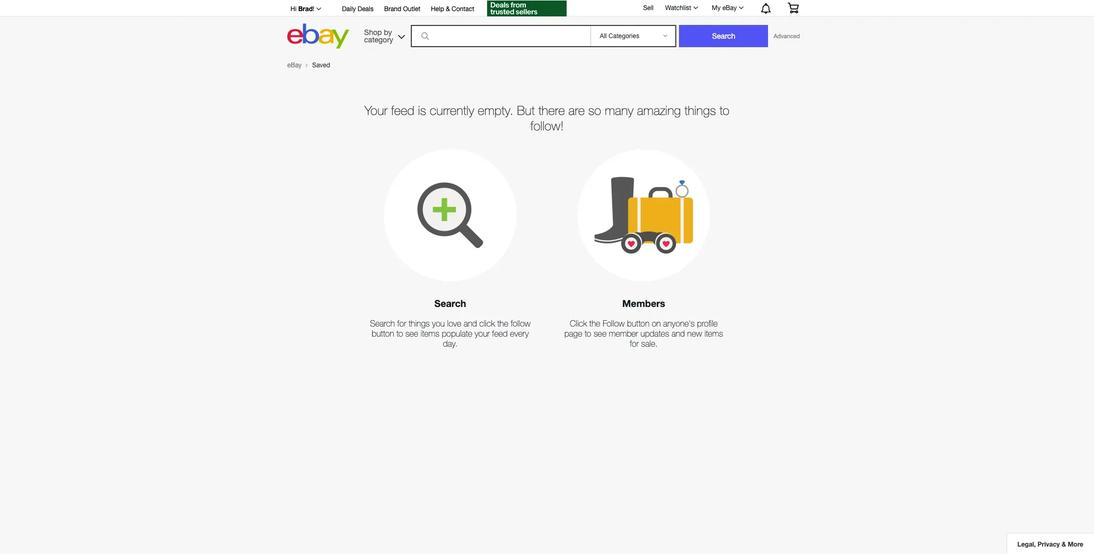 Task type: vqa. For each thing, say whether or not it's contained in the screenshot.
"days"
no



Task type: locate. For each thing, give the bounding box(es) containing it.
1 horizontal spatial for
[[630, 339, 639, 348]]

!
[[313, 5, 315, 13]]

see
[[406, 329, 418, 338], [594, 329, 607, 338]]

1 vertical spatial &
[[1062, 540, 1066, 548]]

and down anyone's
[[672, 329, 685, 338]]

0 horizontal spatial &
[[446, 5, 450, 13]]

saved
[[312, 62, 330, 69]]

0 vertical spatial ebay
[[723, 4, 737, 12]]

for left the you
[[398, 318, 406, 328]]

button inside search for things you love and click the follow button to see items populate your feed every day.
[[372, 329, 394, 338]]

items down the you
[[421, 329, 440, 338]]

for
[[398, 318, 406, 328], [630, 339, 639, 348]]

your shopping cart image
[[787, 3, 800, 13]]

to
[[720, 103, 730, 118], [397, 329, 403, 338], [585, 329, 592, 338]]

1 horizontal spatial and
[[672, 329, 685, 338]]

0 vertical spatial and
[[464, 318, 477, 328]]

feed down click
[[492, 329, 508, 338]]

0 vertical spatial things
[[685, 103, 716, 118]]

ebay left saved
[[287, 62, 302, 69]]

items
[[421, 329, 440, 338], [705, 329, 723, 338]]

for inside click the follow button on anyone's profile page to see member updates and new items for sale.
[[630, 339, 639, 348]]

0 horizontal spatial ebay
[[287, 62, 302, 69]]

search image
[[422, 32, 429, 40]]

sell
[[643, 4, 654, 11]]

& inside 'link'
[[446, 5, 450, 13]]

your feed is currently empty. but there are so many amazing things to follow!
[[365, 103, 730, 133]]

search for search for things you love and click the follow button to see items populate your feed every day.
[[370, 318, 395, 328]]

click the follow button on anyone's profile page to see member updates and new items for sale.
[[565, 318, 723, 348]]

shop
[[364, 28, 382, 36]]

1 vertical spatial feed
[[492, 329, 508, 338]]

the
[[498, 318, 509, 328], [590, 318, 601, 328]]

Search for anything text field
[[413, 26, 589, 46]]

watchlist
[[665, 4, 692, 12]]

1 see from the left
[[406, 329, 418, 338]]

search inside search for things you love and click the follow button to see items populate your feed every day.
[[370, 318, 395, 328]]

feed
[[391, 103, 415, 118], [492, 329, 508, 338]]

0 horizontal spatial items
[[421, 329, 440, 338]]

1 vertical spatial things
[[409, 318, 430, 328]]

empty.
[[478, 103, 514, 118]]

see inside search for things you love and click the follow button to see items populate your feed every day.
[[406, 329, 418, 338]]

my ebay
[[712, 4, 737, 12]]

0 horizontal spatial the
[[498, 318, 509, 328]]

1 horizontal spatial see
[[594, 329, 607, 338]]

follow!
[[531, 118, 564, 133]]

1 horizontal spatial feed
[[492, 329, 508, 338]]

and
[[464, 318, 477, 328], [672, 329, 685, 338]]

2 the from the left
[[590, 318, 601, 328]]

shop by category banner
[[285, 0, 807, 51]]

1 horizontal spatial search
[[435, 297, 466, 309]]

love
[[447, 318, 461, 328]]

category
[[364, 35, 393, 44]]

None submit
[[680, 25, 769, 47]]

0 vertical spatial search
[[435, 297, 466, 309]]

1 vertical spatial and
[[672, 329, 685, 338]]

2 see from the left
[[594, 329, 607, 338]]

so
[[589, 103, 601, 118]]

0 horizontal spatial see
[[406, 329, 418, 338]]

things left the you
[[409, 318, 430, 328]]

1 vertical spatial button
[[372, 329, 394, 338]]

for down member
[[630, 339, 639, 348]]

1 horizontal spatial ebay
[[723, 4, 737, 12]]

and inside search for things you love and click the follow button to see items populate your feed every day.
[[464, 318, 477, 328]]

0 vertical spatial button
[[627, 318, 650, 328]]

outlet
[[403, 5, 420, 13]]

are
[[569, 103, 585, 118]]

to inside your feed is currently empty. but there are so many amazing things to follow!
[[720, 103, 730, 118]]

&
[[446, 5, 450, 13], [1062, 540, 1066, 548]]

0 horizontal spatial feed
[[391, 103, 415, 118]]

things right amazing
[[685, 103, 716, 118]]

1 horizontal spatial button
[[627, 318, 650, 328]]

0 vertical spatial for
[[398, 318, 406, 328]]

1 vertical spatial for
[[630, 339, 639, 348]]

2 horizontal spatial to
[[720, 103, 730, 118]]

0 vertical spatial &
[[446, 5, 450, 13]]

see down follow
[[594, 329, 607, 338]]

feed inside your feed is currently empty. but there are so many amazing things to follow!
[[391, 103, 415, 118]]

page
[[565, 329, 583, 338]]

currently
[[430, 103, 474, 118]]

0 horizontal spatial button
[[372, 329, 394, 338]]

follow
[[511, 318, 531, 328]]

the inside search for things you love and click the follow button to see items populate your feed every day.
[[498, 318, 509, 328]]

1 horizontal spatial the
[[590, 318, 601, 328]]

sell link
[[639, 4, 659, 11]]

on
[[652, 318, 661, 328]]

click
[[480, 318, 495, 328]]

advanced link
[[769, 25, 805, 47]]

1 the from the left
[[498, 318, 509, 328]]

amazing
[[637, 103, 681, 118]]

get the coupon image
[[487, 1, 567, 16]]

shop by category button
[[360, 24, 407, 46]]

but
[[517, 103, 535, 118]]

see left populate
[[406, 329, 418, 338]]

0 horizontal spatial search
[[370, 318, 395, 328]]

your
[[475, 329, 490, 338]]

things inside search for things you love and click the follow button to see items populate your feed every day.
[[409, 318, 430, 328]]

button
[[627, 318, 650, 328], [372, 329, 394, 338]]

ebay right "my"
[[723, 4, 737, 12]]

brand outlet link
[[384, 4, 420, 15]]

0 vertical spatial feed
[[391, 103, 415, 118]]

see inside click the follow button on anyone's profile page to see member updates and new items for sale.
[[594, 329, 607, 338]]

1 horizontal spatial to
[[585, 329, 592, 338]]

your
[[365, 103, 388, 118]]

brand outlet
[[384, 5, 420, 13]]

& left more
[[1062, 540, 1066, 548]]

1 vertical spatial search
[[370, 318, 395, 328]]

day.
[[443, 339, 458, 348]]

items down profile
[[705, 329, 723, 338]]

more
[[1068, 540, 1084, 548]]

feed left is
[[391, 103, 415, 118]]

search for search
[[435, 297, 466, 309]]

2 items from the left
[[705, 329, 723, 338]]

0 horizontal spatial for
[[398, 318, 406, 328]]

sale.
[[641, 339, 658, 348]]

privacy
[[1038, 540, 1060, 548]]

1 vertical spatial ebay
[[287, 62, 302, 69]]

0 horizontal spatial and
[[464, 318, 477, 328]]

every
[[510, 329, 529, 338]]

search
[[435, 297, 466, 309], [370, 318, 395, 328]]

1 horizontal spatial things
[[685, 103, 716, 118]]

& right help
[[446, 5, 450, 13]]

1 horizontal spatial items
[[705, 329, 723, 338]]

and up 'your'
[[464, 318, 477, 328]]

1 items from the left
[[421, 329, 440, 338]]

help
[[431, 5, 444, 13]]

1 horizontal spatial &
[[1062, 540, 1066, 548]]

0 horizontal spatial to
[[397, 329, 403, 338]]

items inside search for things you love and click the follow button to see items populate your feed every day.
[[421, 329, 440, 338]]

for inside search for things you love and click the follow button to see items populate your feed every day.
[[398, 318, 406, 328]]

ebay
[[723, 4, 737, 12], [287, 62, 302, 69]]

things
[[685, 103, 716, 118], [409, 318, 430, 328]]

0 horizontal spatial things
[[409, 318, 430, 328]]



Task type: describe. For each thing, give the bounding box(es) containing it.
none submit inside shop by category banner
[[680, 25, 769, 47]]

by
[[384, 28, 392, 36]]

my
[[712, 4, 721, 12]]

you
[[432, 318, 445, 328]]

the inside click the follow button on anyone's profile page to see member updates and new items for sale.
[[590, 318, 601, 328]]

& inside button
[[1062, 540, 1066, 548]]

brand
[[384, 5, 402, 13]]

is
[[418, 103, 426, 118]]

account navigation
[[285, 0, 807, 18]]

hi brad !
[[291, 5, 315, 13]]

to inside click the follow button on anyone's profile page to see member updates and new items for sale.
[[585, 329, 592, 338]]

ebay inside your feed is currently empty. but there are so many amazing things to follow! main content
[[287, 62, 302, 69]]

click
[[570, 318, 587, 328]]

daily deals
[[342, 5, 374, 13]]

ebay inside account 'navigation'
[[723, 4, 737, 12]]

legal,
[[1018, 540, 1036, 548]]

member
[[609, 329, 639, 338]]

button inside click the follow button on anyone's profile page to see member updates and new items for sale.
[[627, 318, 650, 328]]

ebay link
[[287, 62, 302, 69]]

legal, privacy & more button
[[1007, 533, 1095, 554]]

profile
[[697, 318, 718, 328]]

contact
[[452, 5, 474, 13]]

brad
[[298, 5, 313, 13]]

many
[[605, 103, 634, 118]]

populate
[[442, 329, 472, 338]]

new
[[688, 329, 702, 338]]

and inside click the follow button on anyone's profile page to see member updates and new items for sale.
[[672, 329, 685, 338]]

hi
[[291, 5, 297, 13]]

help & contact
[[431, 5, 474, 13]]

anyone's
[[663, 318, 695, 328]]

things inside your feed is currently empty. but there are so many amazing things to follow!
[[685, 103, 716, 118]]

my ebay link
[[706, 2, 749, 14]]

help & contact link
[[431, 4, 474, 15]]

to inside search for things you love and click the follow button to see items populate your feed every day.
[[397, 329, 403, 338]]

feed inside search for things you love and click the follow button to see items populate your feed every day.
[[492, 329, 508, 338]]

daily deals link
[[342, 4, 374, 15]]

your feed is currently empty. but there are so many amazing things to follow! main content
[[287, 62, 807, 363]]

shop by category
[[364, 28, 393, 44]]

watchlist link
[[660, 2, 703, 14]]

items inside click the follow button on anyone's profile page to see member updates and new items for sale.
[[705, 329, 723, 338]]

legal, privacy & more
[[1018, 540, 1084, 548]]

follow
[[603, 318, 625, 328]]

deals
[[358, 5, 374, 13]]

members
[[623, 297, 666, 309]]

daily
[[342, 5, 356, 13]]

there
[[539, 103, 565, 118]]

search for things you love and click the follow button to see items populate your feed every day.
[[370, 318, 531, 348]]

advanced
[[774, 33, 800, 39]]

updates
[[641, 329, 670, 338]]



